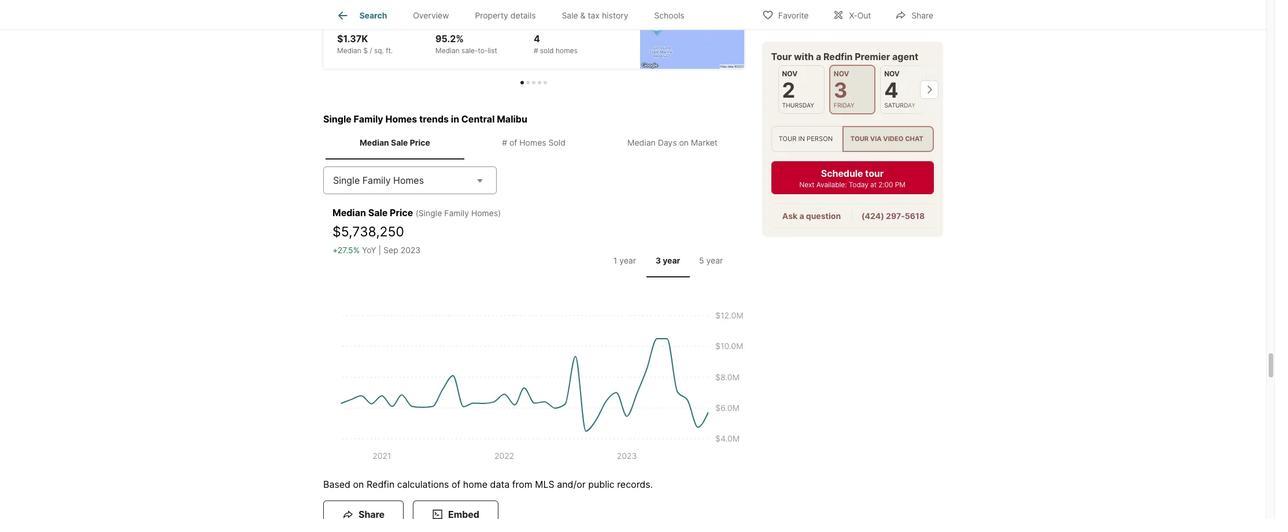 Task type: locate. For each thing, give the bounding box(es) containing it.
53
[[534, 2, 546, 13]]

tour left with
[[772, 51, 792, 62]]

in left person
[[799, 135, 806, 143]]

1 year tab
[[603, 247, 647, 275]]

2 vertical spatial on
[[353, 479, 364, 490]]

nov inside nov 2 thursday
[[783, 69, 798, 78]]

nov down the agent at the right of the page
[[885, 69, 900, 78]]

of inside tab
[[510, 138, 517, 148]]

year left 5
[[663, 256, 681, 266]]

family for single family homes trends in central malibu
[[354, 114, 383, 125]]

0 vertical spatial tab list
[[323, 0, 707, 30]]

# for 4
[[534, 46, 538, 55]]

available:
[[817, 181, 848, 189]]

of left home
[[452, 479, 461, 490]]

tour for tour with a redfin premier agent
[[772, 51, 792, 62]]

tour
[[772, 51, 792, 62], [779, 135, 797, 143], [851, 135, 869, 143]]

from
[[512, 479, 533, 490]]

premier
[[856, 51, 891, 62]]

nov down the tour with a redfin premier agent
[[834, 69, 850, 78]]

0 vertical spatial on
[[479, 15, 487, 24]]

0 vertical spatial price
[[410, 138, 430, 148]]

on right days
[[679, 138, 689, 148]]

year for 3 year
[[663, 256, 681, 266]]

tax
[[588, 11, 600, 20]]

2 horizontal spatial sale
[[562, 11, 578, 20]]

3 right the 1 year
[[656, 256, 661, 266]]

list box
[[772, 126, 934, 152]]

1 year
[[614, 256, 636, 266]]

on left the mkt.
[[479, 15, 487, 24]]

3 year from the left
[[707, 256, 723, 266]]

homes up (single
[[393, 175, 424, 186]]

median left days
[[628, 138, 656, 148]]

tab list
[[323, 0, 707, 30], [323, 126, 745, 160], [601, 244, 735, 278]]

sale-
[[462, 46, 478, 55]]

95.2%
[[436, 33, 464, 45]]

# down the malibu
[[502, 138, 507, 148]]

median down 95.2%
[[436, 46, 460, 55]]

1 vertical spatial 4
[[885, 78, 899, 103]]

in
[[451, 114, 459, 125], [799, 135, 806, 143]]

of down the malibu
[[510, 138, 517, 148]]

1 horizontal spatial year
[[663, 256, 681, 266]]

tab list containing 1 year
[[601, 244, 735, 278]]

market
[[691, 138, 718, 148]]

0 horizontal spatial a
[[800, 211, 805, 221]]

price down the single family homes trends in central malibu
[[410, 138, 430, 148]]

1 horizontal spatial on
[[479, 15, 487, 24]]

sale down the single family homes trends in central malibu
[[391, 138, 408, 148]]

0 horizontal spatial nov
[[783, 69, 798, 78]]

sale inside 'median sale price (single family homes) $5,738,250'
[[368, 207, 388, 219]]

nov down with
[[783, 69, 798, 78]]

1 horizontal spatial sale
[[391, 138, 408, 148]]

median down $9.25m
[[337, 15, 361, 24]]

0 horizontal spatial 3
[[656, 256, 661, 266]]

search link
[[336, 9, 387, 23]]

3 down the tour with a redfin premier agent
[[834, 78, 848, 103]]

tour left the via
[[851, 135, 869, 143]]

nov inside nov 3 friday
[[834, 69, 850, 78]]

1 vertical spatial on
[[679, 138, 689, 148]]

a right with
[[817, 51, 822, 62]]

list
[[363, 15, 373, 24], [488, 46, 497, 55]]

1 horizontal spatial nov
[[834, 69, 850, 78]]

nov for 2
[[783, 69, 798, 78]]

list left price
[[363, 15, 373, 24]]

based on redfin calculations of home data from mls and/or public records.
[[323, 479, 653, 490]]

0 horizontal spatial in
[[451, 114, 459, 125]]

homes
[[386, 114, 417, 125], [520, 138, 546, 148], [393, 175, 424, 186]]

median sale price (single family homes) $5,738,250
[[333, 207, 501, 240]]

3 inside tab
[[656, 256, 661, 266]]

on
[[479, 15, 487, 24], [679, 138, 689, 148], [353, 479, 364, 490]]

1 horizontal spatial list
[[488, 46, 497, 55]]

1 horizontal spatial 3
[[834, 78, 848, 103]]

schools tab
[[642, 2, 698, 30]]

1 vertical spatial tab list
[[323, 126, 745, 160]]

1 vertical spatial #
[[534, 46, 538, 55]]

based
[[323, 479, 351, 490]]

# inside 4 # sold homes
[[534, 46, 538, 55]]

of
[[510, 138, 517, 148], [452, 479, 461, 490]]

calculations
[[397, 479, 449, 490]]

2 horizontal spatial nov
[[885, 69, 900, 78]]

year for 5 year
[[707, 256, 723, 266]]

median down $1.37k in the top of the page
[[337, 46, 361, 55]]

1 vertical spatial price
[[390, 207, 413, 219]]

3 year
[[656, 256, 681, 266]]

1 horizontal spatial a
[[817, 51, 822, 62]]

days
[[658, 138, 677, 148]]

0 vertical spatial 3
[[834, 78, 848, 103]]

homes right sold
[[556, 46, 578, 55]]

1 vertical spatial 3
[[656, 256, 661, 266]]

slide 5 dot image
[[544, 81, 547, 85]]

$
[[363, 46, 368, 55]]

saturday
[[885, 102, 916, 109]]

nov inside nov 4 saturday
[[885, 69, 900, 78]]

0 vertical spatial homes
[[560, 15, 582, 24]]

favorite
[[779, 10, 809, 20]]

in right trends at top
[[451, 114, 459, 125]]

0 horizontal spatial year
[[620, 256, 636, 266]]

and/or
[[557, 479, 586, 490]]

sale
[[562, 11, 578, 20], [391, 138, 408, 148], [368, 207, 388, 219]]

|
[[379, 245, 381, 255]]

list inside 95.2% median sale-to-list
[[488, 46, 497, 55]]

homes inside tab
[[520, 138, 546, 148]]

(424)
[[862, 211, 885, 221]]

median
[[337, 15, 361, 24], [436, 15, 460, 24], [337, 46, 361, 55], [436, 46, 460, 55], [360, 138, 389, 148], [628, 138, 656, 148], [333, 207, 366, 219]]

ask a question
[[783, 211, 842, 221]]

redfin left calculations
[[367, 479, 395, 490]]

2 vertical spatial homes
[[393, 175, 424, 186]]

sep
[[384, 245, 398, 255]]

1 vertical spatial sale
[[391, 138, 408, 148]]

slide 1 dot image
[[521, 81, 524, 85]]

homes inside 53 # listed homes
[[560, 15, 582, 24]]

year right 1
[[620, 256, 636, 266]]

nov for 4
[[885, 69, 900, 78]]

2 nov from the left
[[834, 69, 850, 78]]

1 horizontal spatial in
[[799, 135, 806, 143]]

# left sold
[[534, 46, 538, 55]]

price inside tab
[[410, 138, 430, 148]]

1 vertical spatial redfin
[[367, 479, 395, 490]]

median inside 113 median days on mkt.
[[436, 15, 460, 24]]

tab list containing median sale price
[[323, 126, 745, 160]]

5 year tab
[[690, 247, 733, 275]]

a
[[817, 51, 822, 62], [800, 211, 805, 221]]

homes left sold
[[520, 138, 546, 148]]

nov for 3
[[834, 69, 850, 78]]

2 year from the left
[[663, 256, 681, 266]]

data
[[490, 479, 510, 490]]

297-
[[887, 211, 906, 221]]

2 horizontal spatial on
[[679, 138, 689, 148]]

redfin up nov 3 friday
[[824, 51, 853, 62]]

3
[[834, 78, 848, 103], [656, 256, 661, 266]]

0 vertical spatial #
[[534, 15, 538, 24]]

+27.5%
[[333, 245, 360, 255]]

tour
[[866, 168, 884, 179]]

property details tab
[[462, 2, 549, 30]]

nov 4 saturday
[[885, 69, 916, 109]]

113 median days on mkt.
[[436, 2, 504, 24]]

at
[[871, 181, 877, 189]]

sold
[[549, 138, 566, 148]]

3 year tab
[[647, 247, 690, 275]]

tour left person
[[779, 135, 797, 143]]

# inside 53 # listed homes
[[534, 15, 538, 24]]

1 vertical spatial list
[[488, 46, 497, 55]]

0 horizontal spatial list
[[363, 15, 373, 24]]

1 vertical spatial family
[[363, 175, 391, 186]]

year inside tab
[[707, 256, 723, 266]]

5 year
[[699, 256, 723, 266]]

mls
[[535, 479, 555, 490]]

homes right listed
[[560, 15, 582, 24]]

0 vertical spatial redfin
[[824, 51, 853, 62]]

family
[[354, 114, 383, 125], [363, 175, 391, 186], [444, 208, 469, 218]]

nov
[[783, 69, 798, 78], [834, 69, 850, 78], [885, 69, 900, 78]]

price left (single
[[390, 207, 413, 219]]

2 vertical spatial sale
[[368, 207, 388, 219]]

next image
[[920, 81, 939, 99]]

1 vertical spatial homes
[[520, 138, 546, 148]]

thursday
[[783, 102, 815, 109]]

None button
[[830, 65, 876, 115], [779, 65, 825, 114], [881, 65, 927, 114], [830, 65, 876, 115], [779, 65, 825, 114], [881, 65, 927, 114]]

2 vertical spatial tab list
[[601, 244, 735, 278]]

1 nov from the left
[[783, 69, 798, 78]]

family down median sale price tab
[[363, 175, 391, 186]]

1 year from the left
[[620, 256, 636, 266]]

0 vertical spatial 4
[[534, 33, 540, 45]]

year right 5
[[707, 256, 723, 266]]

x-
[[850, 10, 858, 20]]

4 down details
[[534, 33, 540, 45]]

# inside tab
[[502, 138, 507, 148]]

4
[[534, 33, 540, 45], [885, 78, 899, 103]]

1 vertical spatial of
[[452, 479, 461, 490]]

0 horizontal spatial of
[[452, 479, 461, 490]]

price inside 'median sale price (single family homes) $5,738,250'
[[390, 207, 413, 219]]

nov 2 thursday
[[783, 69, 815, 109]]

homes
[[560, 15, 582, 24], [556, 46, 578, 55]]

2 vertical spatial family
[[444, 208, 469, 218]]

4 down the agent at the right of the page
[[885, 78, 899, 103]]

sale up $5,738,250
[[368, 207, 388, 219]]

a right ask
[[800, 211, 805, 221]]

overview tab
[[400, 2, 462, 30]]

ft.
[[386, 46, 393, 55]]

1 vertical spatial a
[[800, 211, 805, 221]]

median down 113
[[436, 15, 460, 24]]

1 horizontal spatial of
[[510, 138, 517, 148]]

on right based
[[353, 479, 364, 490]]

family up median sale price
[[354, 114, 383, 125]]

0 vertical spatial list
[[363, 15, 373, 24]]

sale left &
[[562, 11, 578, 20]]

median up $5,738,250
[[333, 207, 366, 219]]

image image
[[640, 0, 745, 69]]

homes for trends
[[386, 114, 417, 125]]

1 horizontal spatial redfin
[[824, 51, 853, 62]]

schedule
[[822, 168, 864, 179]]

1 vertical spatial homes
[[556, 46, 578, 55]]

0 vertical spatial single
[[323, 114, 352, 125]]

2 horizontal spatial year
[[707, 256, 723, 266]]

homes inside 4 # sold homes
[[556, 46, 578, 55]]

days
[[462, 15, 477, 24]]

# down 53
[[534, 15, 538, 24]]

0 horizontal spatial 4
[[534, 33, 540, 45]]

1 horizontal spatial 4
[[885, 78, 899, 103]]

#
[[534, 15, 538, 24], [534, 46, 538, 55], [502, 138, 507, 148]]

1 vertical spatial single
[[333, 175, 360, 186]]

3 nov from the left
[[885, 69, 900, 78]]

0 vertical spatial a
[[817, 51, 822, 62]]

records.
[[617, 479, 653, 490]]

listed
[[540, 15, 558, 24]]

$1.37k median $ / sq. ft.
[[337, 33, 393, 55]]

sale for median sale price (single family homes) $5,738,250
[[368, 207, 388, 219]]

2 vertical spatial #
[[502, 138, 507, 148]]

list right sale-
[[488, 46, 497, 55]]

video
[[884, 135, 904, 143]]

0 horizontal spatial sale
[[368, 207, 388, 219]]

0 vertical spatial sale
[[562, 11, 578, 20]]

schools
[[654, 11, 685, 20]]

malibu
[[497, 114, 528, 125]]

price
[[410, 138, 430, 148], [390, 207, 413, 219]]

median inside 'median sale price (single family homes) $5,738,250'
[[333, 207, 366, 219]]

sale inside tab
[[391, 138, 408, 148]]

0 vertical spatial homes
[[386, 114, 417, 125]]

0 vertical spatial family
[[354, 114, 383, 125]]

0 vertical spatial of
[[510, 138, 517, 148]]

homes up median sale price
[[386, 114, 417, 125]]

family right (single
[[444, 208, 469, 218]]



Task type: vqa. For each thing, say whether or not it's contained in the screenshot.
on to the middle
yes



Task type: describe. For each thing, give the bounding box(es) containing it.
to-
[[478, 46, 488, 55]]

nov 3 friday
[[834, 69, 855, 109]]

95.2% median sale-to-list
[[436, 33, 497, 55]]

3 inside nov 3 friday
[[834, 78, 848, 103]]

(single
[[416, 208, 442, 218]]

# of homes sold tab
[[465, 129, 603, 157]]

overview
[[413, 11, 449, 20]]

median inside $1.37k median $ / sq. ft.
[[337, 46, 361, 55]]

list inside $9.25m median list price
[[363, 15, 373, 24]]

property details
[[475, 11, 536, 20]]

2
[[783, 78, 796, 103]]

median inside 95.2% median sale-to-list
[[436, 46, 460, 55]]

price
[[375, 15, 391, 24]]

&
[[581, 11, 586, 20]]

friday
[[834, 102, 855, 109]]

# of homes sold
[[502, 138, 566, 148]]

median sale price tab
[[326, 129, 465, 157]]

via
[[871, 135, 882, 143]]

0 horizontal spatial redfin
[[367, 479, 395, 490]]

113
[[436, 2, 451, 13]]

property
[[475, 11, 508, 20]]

schedule tour next available: today at 2:00 pm
[[800, 168, 906, 189]]

$9.25m
[[337, 2, 372, 13]]

single for single family homes trends in central malibu
[[323, 114, 352, 125]]

sale for median sale price
[[391, 138, 408, 148]]

1
[[614, 256, 617, 266]]

homes for 53
[[560, 15, 582, 24]]

mkt.
[[489, 15, 504, 24]]

median inside $9.25m median list price
[[337, 15, 361, 24]]

0 vertical spatial in
[[451, 114, 459, 125]]

1 vertical spatial in
[[799, 135, 806, 143]]

list box containing tour in person
[[772, 126, 934, 152]]

family inside 'median sale price (single family homes) $5,738,250'
[[444, 208, 469, 218]]

home
[[463, 479, 488, 490]]

family for single family homes
[[363, 175, 391, 186]]

person
[[807, 135, 833, 143]]

homes for 4
[[556, 46, 578, 55]]

$1.37k
[[337, 33, 368, 45]]

single for single family homes
[[333, 175, 360, 186]]

median days on market
[[628, 138, 718, 148]]

$9.25m median list price
[[337, 2, 391, 24]]

share
[[912, 10, 934, 20]]

single family homes trends in central malibu
[[323, 114, 528, 125]]

$5,738,250
[[333, 224, 404, 240]]

sale & tax history tab
[[549, 2, 642, 30]]

slide 2 dot image
[[526, 81, 530, 85]]

tour with a redfin premier agent
[[772, 51, 919, 62]]

homes)
[[471, 208, 501, 218]]

slide 4 dot image
[[538, 81, 542, 85]]

5
[[699, 256, 704, 266]]

/
[[370, 46, 372, 55]]

4 inside nov 4 saturday
[[885, 78, 899, 103]]

+27.5% yoy | sep 2023
[[333, 245, 421, 255]]

single family homes
[[333, 175, 424, 186]]

agent
[[893, 51, 919, 62]]

ask a question link
[[783, 211, 842, 221]]

history
[[602, 11, 629, 20]]

today
[[849, 181, 869, 189]]

4 inside 4 # sold homes
[[534, 33, 540, 45]]

out
[[858, 10, 871, 20]]

tour for tour via video chat
[[851, 135, 869, 143]]

# for 53
[[534, 15, 538, 24]]

tour in person
[[779, 135, 833, 143]]

0 horizontal spatial on
[[353, 479, 364, 490]]

favorite button
[[753, 3, 819, 26]]

trends
[[419, 114, 449, 125]]

carousel group
[[319, 0, 758, 85]]

tab list containing search
[[323, 0, 707, 30]]

chat
[[906, 135, 924, 143]]

x-out button
[[823, 3, 881, 26]]

(424) 297-5618 link
[[862, 211, 925, 221]]

public
[[588, 479, 615, 490]]

tour for tour in person
[[779, 135, 797, 143]]

sale inside tab
[[562, 11, 578, 20]]

4 # sold homes
[[534, 33, 578, 55]]

x-out
[[850, 10, 871, 20]]

on inside 113 median days on mkt.
[[479, 15, 487, 24]]

sold
[[540, 46, 554, 55]]

median up single family homes
[[360, 138, 389, 148]]

(424) 297-5618
[[862, 211, 925, 221]]

tour via video chat
[[851, 135, 924, 143]]

median sale price
[[360, 138, 430, 148]]

53 # listed homes
[[534, 2, 582, 24]]

pm
[[896, 181, 906, 189]]

question
[[807, 211, 842, 221]]

yoy
[[362, 245, 376, 255]]

sq.
[[374, 46, 384, 55]]

details
[[511, 11, 536, 20]]

price for median sale price
[[410, 138, 430, 148]]

with
[[795, 51, 814, 62]]

sale & tax history
[[562, 11, 629, 20]]

year for 1 year
[[620, 256, 636, 266]]

search
[[359, 11, 387, 20]]

median days on market tab
[[603, 129, 742, 157]]

price for median sale price (single family homes) $5,738,250
[[390, 207, 413, 219]]

2:00
[[879, 181, 894, 189]]

slide 3 dot image
[[532, 81, 536, 85]]

homes for sold
[[520, 138, 546, 148]]

next
[[800, 181, 815, 189]]

share button
[[886, 3, 944, 26]]

on inside tab
[[679, 138, 689, 148]]

ask
[[783, 211, 798, 221]]

5618
[[906, 211, 925, 221]]

2023
[[401, 245, 421, 255]]



